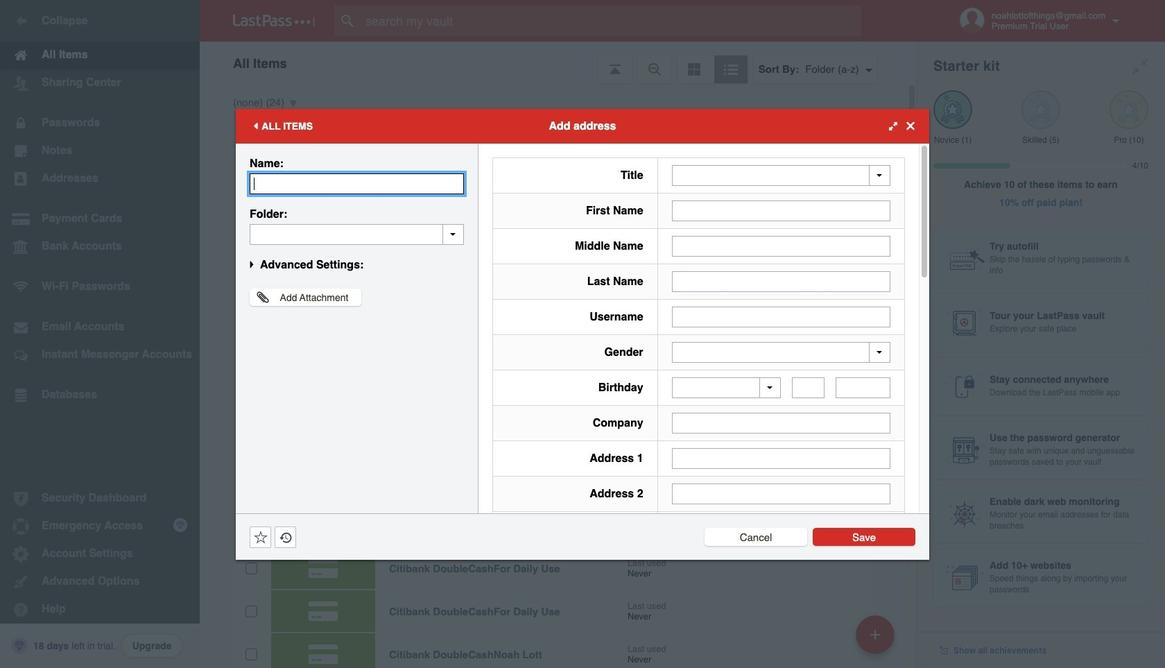 Task type: locate. For each thing, give the bounding box(es) containing it.
None text field
[[250, 173, 464, 194], [250, 224, 464, 245], [672, 271, 891, 292], [792, 377, 825, 398], [836, 377, 891, 398], [672, 448, 891, 469], [672, 484, 891, 504], [250, 173, 464, 194], [250, 224, 464, 245], [672, 271, 891, 292], [792, 377, 825, 398], [836, 377, 891, 398], [672, 448, 891, 469], [672, 484, 891, 504]]

None text field
[[672, 200, 891, 221], [672, 236, 891, 256], [672, 306, 891, 327], [672, 413, 891, 434], [672, 200, 891, 221], [672, 236, 891, 256], [672, 306, 891, 327], [672, 413, 891, 434]]

lastpass image
[[233, 15, 315, 27]]

new item image
[[871, 630, 880, 639]]

dialog
[[236, 109, 930, 668]]



Task type: describe. For each thing, give the bounding box(es) containing it.
main navigation navigation
[[0, 0, 200, 668]]

Search search field
[[334, 6, 889, 36]]

vault options navigation
[[200, 42, 917, 83]]

search my vault text field
[[334, 6, 889, 36]]

new item navigation
[[851, 611, 903, 668]]



Task type: vqa. For each thing, say whether or not it's contained in the screenshot.
caret right icon
no



